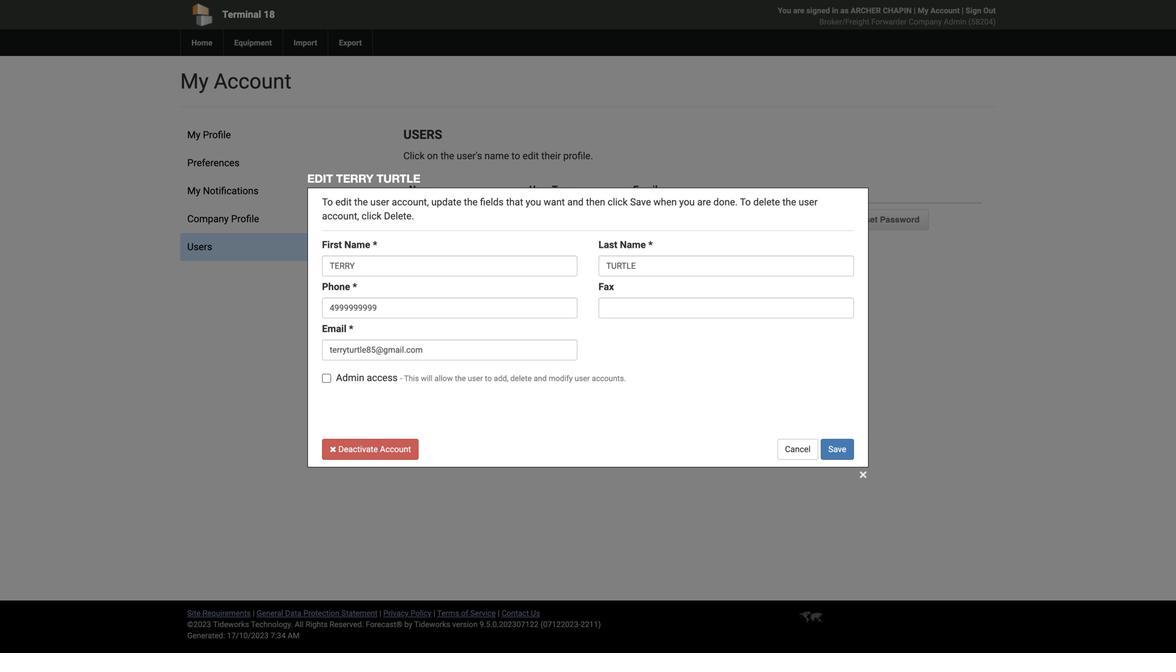 Task type: describe. For each thing, give the bounding box(es) containing it.
the
[[441, 150, 454, 162]]

terry turtle link
[[409, 210, 475, 222]]

my profile
[[187, 129, 231, 141]]

reset password link
[[846, 209, 929, 230]]

you
[[778, 6, 791, 15]]

by
[[404, 620, 412, 629]]

add user
[[424, 249, 466, 260]]

password
[[880, 215, 920, 225]]

notifications
[[203, 185, 259, 197]]

click
[[403, 150, 425, 162]]

site
[[187, 609, 201, 618]]

profile for my profile
[[203, 129, 231, 141]]

| up forecast®
[[380, 609, 381, 618]]

name
[[485, 150, 509, 162]]

import
[[294, 38, 317, 47]]

of
[[461, 609, 468, 618]]

1 vertical spatial terry turtle
[[409, 210, 475, 222]]

user plus image
[[413, 249, 424, 259]]

add
[[426, 249, 444, 260]]

7:34
[[271, 631, 286, 640]]

reset password
[[855, 215, 920, 225]]

edit
[[523, 150, 539, 162]]

forecast®
[[366, 620, 402, 629]]

rights
[[306, 620, 328, 629]]

service
[[470, 609, 496, 618]]

signed
[[807, 6, 830, 15]]

statement
[[341, 609, 378, 618]]

click on the user's name to edit their profile.
[[403, 150, 593, 162]]

am
[[288, 631, 300, 640]]

| up tideworks
[[434, 609, 435, 618]]

| up 9.5.0.202307122
[[498, 609, 500, 618]]

9.5.0.202307122
[[480, 620, 539, 629]]

generated:
[[187, 631, 225, 640]]

18
[[264, 9, 275, 20]]

reserved.
[[330, 620, 364, 629]]

their
[[541, 150, 561, 162]]

version
[[452, 620, 478, 629]]

general data protection statement link
[[257, 609, 378, 618]]

type
[[552, 184, 573, 195]]

policy
[[411, 609, 432, 618]]

1 horizontal spatial user
[[529, 184, 550, 195]]

user inside button
[[446, 249, 466, 260]]

are
[[793, 6, 805, 15]]

you are signed in as archer chapin | my account | sign out broker/freight forwarder company admin (58204)
[[778, 6, 996, 26]]

home
[[191, 38, 212, 47]]

archer
[[851, 6, 881, 15]]

my inside you are signed in as archer chapin | my account | sign out broker/freight forwarder company admin (58204)
[[918, 6, 929, 15]]

| left general
[[253, 609, 255, 618]]

home link
[[180, 29, 223, 56]]

tideworks
[[414, 620, 450, 629]]

in
[[832, 6, 839, 15]]

©2023 tideworks
[[187, 620, 249, 629]]

requirements
[[203, 609, 251, 618]]

equipment link
[[223, 29, 282, 56]]

account inside you are signed in as archer chapin | my account | sign out broker/freight forwarder company admin (58204)
[[931, 6, 960, 15]]



Task type: vqa. For each thing, say whether or not it's contained in the screenshot.
Deactivate My Account
no



Task type: locate. For each thing, give the bounding box(es) containing it.
to
[[512, 150, 520, 162]]

my right chapin
[[918, 6, 929, 15]]

account down equipment link at the top of the page
[[214, 69, 291, 94]]

company down my notifications
[[187, 213, 229, 225]]

my for my account
[[180, 69, 209, 94]]

0 vertical spatial terry turtle
[[336, 172, 420, 185]]

terminal
[[222, 9, 261, 20]]

profile.
[[563, 150, 593, 162]]

0 vertical spatial company
[[909, 17, 942, 26]]

users down company profile
[[187, 241, 212, 253]]

user's
[[457, 150, 482, 162]]

forwarder
[[872, 17, 907, 26]]

export link
[[328, 29, 372, 56]]

site requirements | general data protection statement | privacy policy | terms of service | contact us ©2023 tideworks technology. all rights reserved. forecast® by tideworks version 9.5.0.202307122 (07122023-2211) generated: 17/10/2023 7:34 am
[[187, 609, 601, 640]]

reset
[[855, 215, 878, 225]]

contact us link
[[502, 609, 540, 618]]

1 vertical spatial company
[[187, 213, 229, 225]]

my for my profile
[[187, 129, 200, 141]]

user
[[529, 184, 550, 195], [446, 249, 466, 260]]

data
[[285, 609, 301, 618]]

privacy policy link
[[383, 609, 432, 618]]

broker/freight
[[820, 17, 870, 26]]

contact
[[502, 609, 529, 618]]

1 vertical spatial user
[[446, 249, 466, 260]]

edit terry turtle
[[307, 172, 420, 185]]

profile down notifications on the left top of the page
[[231, 213, 259, 225]]

company down my account link
[[909, 17, 942, 26]]

my for my notifications
[[187, 185, 200, 197]]

account up admin
[[931, 6, 960, 15]]

(58204)
[[969, 17, 996, 26]]

edit
[[307, 172, 333, 185]]

my up preferences
[[187, 129, 200, 141]]

as
[[841, 6, 849, 15]]

2211)
[[581, 620, 601, 629]]

company profile
[[187, 213, 259, 225]]

chapin
[[883, 6, 912, 15]]

add user button
[[403, 243, 475, 267]]

sign out link
[[966, 6, 996, 15]]

us
[[531, 609, 540, 618]]

technology.
[[251, 620, 293, 629]]

1 vertical spatial account
[[214, 69, 291, 94]]

1 vertical spatial profile
[[231, 213, 259, 225]]

all
[[295, 620, 304, 629]]

terminal 18
[[222, 9, 275, 20]]

on
[[427, 150, 438, 162]]

my
[[918, 6, 929, 15], [180, 69, 209, 94], [187, 129, 200, 141], [187, 185, 200, 197]]

user right add
[[446, 249, 466, 260]]

1 horizontal spatial account
[[931, 6, 960, 15]]

email
[[633, 184, 658, 195]]

terminal 18 link
[[180, 0, 508, 29]]

0 horizontal spatial profile
[[203, 129, 231, 141]]

users up "click"
[[403, 127, 442, 142]]

|
[[914, 6, 916, 15], [962, 6, 964, 15], [253, 609, 255, 618], [380, 609, 381, 618], [434, 609, 435, 618], [498, 609, 500, 618]]

17/10/2023
[[227, 631, 269, 640]]

general
[[257, 609, 283, 618]]

0 vertical spatial user
[[529, 184, 550, 195]]

terry turtle down "click"
[[336, 172, 420, 185]]

my down home link
[[180, 69, 209, 94]]

terry turtle
[[336, 172, 420, 185], [409, 210, 475, 222]]

0 vertical spatial profile
[[203, 129, 231, 141]]

users
[[403, 127, 442, 142], [187, 241, 212, 253]]

export
[[339, 38, 362, 47]]

0 horizontal spatial account
[[214, 69, 291, 94]]

1 horizontal spatial company
[[909, 17, 942, 26]]

import link
[[282, 29, 328, 56]]

my account link
[[918, 6, 960, 15]]

0 vertical spatial users
[[403, 127, 442, 142]]

0 horizontal spatial users
[[187, 241, 212, 253]]

out
[[984, 6, 996, 15]]

site requirements link
[[187, 609, 251, 618]]

name
[[409, 184, 435, 195]]

0 vertical spatial account
[[931, 6, 960, 15]]

preferences
[[187, 157, 240, 169]]

0 horizontal spatial user
[[446, 249, 466, 260]]

my account
[[180, 69, 291, 94]]

equipment
[[234, 38, 272, 47]]

terms
[[437, 609, 459, 618]]

terry turtle down name
[[409, 210, 475, 222]]

1 horizontal spatial profile
[[231, 213, 259, 225]]

sign
[[966, 6, 982, 15]]

1 horizontal spatial users
[[403, 127, 442, 142]]

user left the type
[[529, 184, 550, 195]]

(07122023-
[[541, 620, 581, 629]]

privacy
[[383, 609, 409, 618]]

company
[[909, 17, 942, 26], [187, 213, 229, 225]]

my down preferences
[[187, 185, 200, 197]]

account
[[931, 6, 960, 15], [214, 69, 291, 94]]

my notifications
[[187, 185, 259, 197]]

| right chapin
[[914, 6, 916, 15]]

profile up preferences
[[203, 129, 231, 141]]

company inside you are signed in as archer chapin | my account | sign out broker/freight forwarder company admin (58204)
[[909, 17, 942, 26]]

1 vertical spatial users
[[187, 241, 212, 253]]

| left sign
[[962, 6, 964, 15]]

0 horizontal spatial company
[[187, 213, 229, 225]]

user type
[[529, 184, 573, 195]]

terms of service link
[[437, 609, 496, 618]]

profile
[[203, 129, 231, 141], [231, 213, 259, 225]]

protection
[[303, 609, 340, 618]]

admin
[[944, 17, 967, 26]]

profile for company profile
[[231, 213, 259, 225]]



